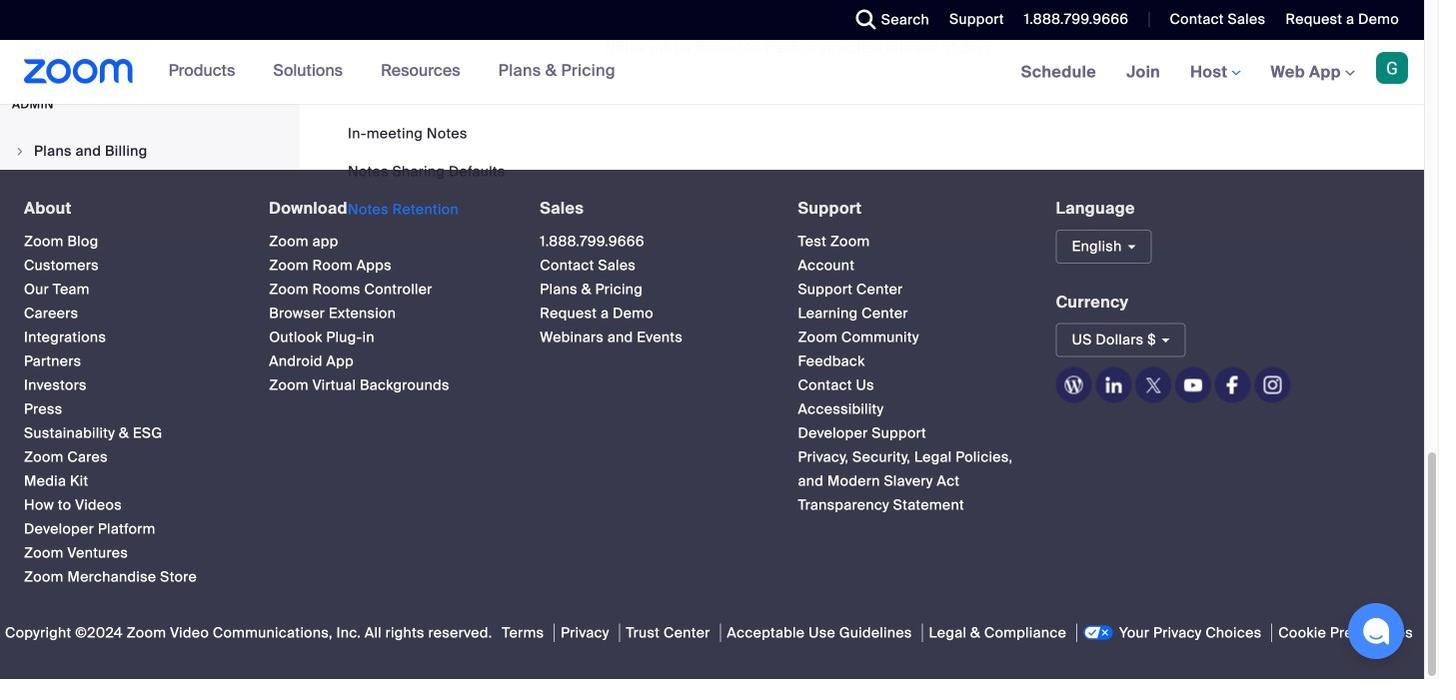 Task type: vqa. For each thing, say whether or not it's contained in the screenshot.
Profile Picture on the top
yes



Task type: locate. For each thing, give the bounding box(es) containing it.
open chat image
[[1363, 618, 1391, 646]]

3 heading from the left
[[540, 200, 762, 218]]

banner
[[0, 40, 1425, 105]]

menu bar
[[348, 124, 506, 220]]

heading
[[24, 200, 233, 218], [269, 200, 504, 218], [540, 200, 762, 218], [798, 200, 1020, 218]]

zoom logo image
[[24, 59, 134, 84]]

right image
[[14, 146, 26, 158]]

menu item
[[0, 133, 294, 171]]

product information navigation
[[154, 40, 631, 104]]



Task type: describe. For each thing, give the bounding box(es) containing it.
4 heading from the left
[[798, 200, 1020, 218]]

meetings navigation
[[1007, 40, 1425, 105]]

1 heading from the left
[[24, 200, 233, 218]]

profile picture image
[[1377, 52, 1409, 84]]

2 heading from the left
[[269, 200, 504, 218]]



